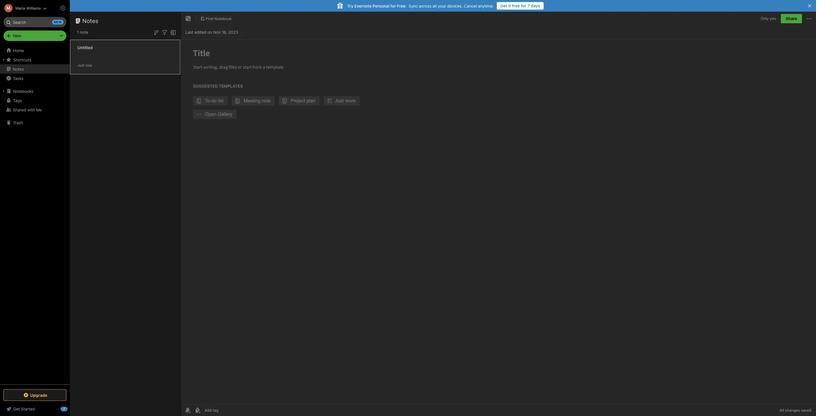 Task type: describe. For each thing, give the bounding box(es) containing it.
maria williams
[[15, 6, 41, 10]]

add tag image
[[194, 407, 201, 414]]

new
[[13, 33, 21, 38]]

untitled
[[77, 45, 93, 50]]

Search text field
[[8, 17, 62, 27]]

get for get started
[[13, 407, 20, 411]]

last
[[185, 30, 193, 34]]

home
[[13, 48, 24, 53]]

1 horizontal spatial notes
[[82, 17, 98, 24]]

add filters image
[[161, 29, 168, 36]]

with
[[27, 107, 35, 112]]

try evernote personal for free: sync across all your devices. cancel anytime.
[[347, 3, 494, 8]]

for for free:
[[390, 3, 396, 8]]

16,
[[222, 30, 227, 34]]

it
[[508, 3, 511, 8]]

cancel
[[464, 3, 477, 8]]

started
[[21, 407, 35, 411]]

get started
[[13, 407, 35, 411]]

notebooks
[[13, 89, 33, 94]]

on
[[207, 30, 212, 34]]

7 inside help and learning task checklist field
[[63, 407, 65, 411]]

shared
[[13, 107, 26, 112]]

changes
[[785, 408, 800, 413]]

tree containing home
[[0, 46, 70, 384]]

share button
[[781, 14, 802, 23]]

upgrade button
[[3, 389, 66, 401]]

across
[[419, 3, 431, 8]]

get for get it free for 7 days
[[500, 3, 507, 8]]

note window element
[[181, 12, 816, 416]]

tags button
[[0, 96, 70, 105]]

sync
[[409, 3, 418, 8]]

notebook
[[215, 16, 232, 21]]

shortcuts button
[[0, 55, 70, 64]]

free
[[512, 3, 520, 8]]

devices.
[[447, 3, 463, 8]]

personal
[[373, 3, 389, 8]]

notebooks link
[[0, 86, 70, 96]]

settings image
[[59, 5, 66, 12]]

your
[[438, 3, 446, 8]]

Add tag field
[[204, 408, 248, 413]]

2023
[[228, 30, 238, 34]]

1
[[77, 30, 79, 35]]

note
[[80, 30, 88, 35]]

only
[[761, 16, 769, 21]]

all changes saved
[[780, 408, 811, 413]]

home link
[[0, 46, 70, 55]]

tasks button
[[0, 74, 70, 83]]

shared with me
[[13, 107, 42, 112]]

upgrade
[[30, 393, 47, 398]]

anytime.
[[478, 3, 494, 8]]

tasks
[[13, 76, 23, 81]]

evernote
[[354, 3, 372, 8]]

last edited on nov 16, 2023
[[185, 30, 238, 34]]

get it free for 7 days
[[500, 3, 540, 8]]

Help and Learning task checklist field
[[0, 405, 70, 414]]

Add filters field
[[161, 29, 168, 36]]

new button
[[3, 31, 66, 41]]

click to collapse image
[[68, 405, 72, 412]]



Task type: vqa. For each thing, say whether or not it's contained in the screenshot.
Expand Tags "image" in the top of the page
no



Task type: locate. For each thing, give the bounding box(es) containing it.
for right free
[[521, 3, 526, 8]]

Sort options field
[[153, 29, 160, 36]]

tree
[[0, 46, 70, 384]]

me
[[36, 107, 42, 112]]

1 for from the left
[[521, 3, 526, 8]]

0 vertical spatial get
[[500, 3, 507, 8]]

new search field
[[8, 17, 63, 27]]

0 horizontal spatial 7
[[63, 407, 65, 411]]

notes up note
[[82, 17, 98, 24]]

for inside 'get it free for 7 days' button
[[521, 3, 526, 8]]

williams
[[26, 6, 41, 10]]

first notebook button
[[198, 15, 234, 23]]

7 left days
[[527, 3, 530, 8]]

get left started
[[13, 407, 20, 411]]

Account field
[[0, 2, 47, 14]]

for
[[521, 3, 526, 8], [390, 3, 396, 8]]

shared with me link
[[0, 105, 70, 114]]

expand note image
[[185, 15, 192, 22]]

get
[[500, 3, 507, 8], [13, 407, 20, 411]]

more actions image
[[806, 15, 813, 22]]

for for 7
[[521, 3, 526, 8]]

tags
[[13, 98, 22, 103]]

new
[[54, 20, 62, 24]]

notes link
[[0, 64, 70, 74]]

first
[[206, 16, 213, 21]]

notes
[[82, 17, 98, 24], [13, 66, 24, 71]]

1 vertical spatial notes
[[13, 66, 24, 71]]

only you
[[761, 16, 776, 21]]

just
[[77, 63, 84, 67]]

shortcuts
[[13, 57, 31, 62]]

1 horizontal spatial for
[[521, 3, 526, 8]]

share
[[786, 16, 797, 21]]

try
[[347, 3, 353, 8]]

free:
[[397, 3, 407, 8]]

7 inside button
[[527, 3, 530, 8]]

all
[[780, 408, 784, 413]]

trash
[[13, 120, 23, 125]]

just now
[[77, 63, 92, 67]]

1 horizontal spatial 7
[[527, 3, 530, 8]]

edited
[[194, 30, 206, 34]]

0 vertical spatial notes
[[82, 17, 98, 24]]

get inside help and learning task checklist field
[[13, 407, 20, 411]]

0 vertical spatial 7
[[527, 3, 530, 8]]

1 vertical spatial get
[[13, 407, 20, 411]]

trash link
[[0, 118, 70, 127]]

0 horizontal spatial for
[[390, 3, 396, 8]]

for left free:
[[390, 3, 396, 8]]

1 vertical spatial 7
[[63, 407, 65, 411]]

0 horizontal spatial notes
[[13, 66, 24, 71]]

get inside button
[[500, 3, 507, 8]]

all
[[433, 3, 437, 8]]

now
[[85, 63, 92, 67]]

View options field
[[168, 29, 177, 36]]

Note Editor text field
[[181, 40, 816, 404]]

maria
[[15, 6, 25, 10]]

nov
[[213, 30, 221, 34]]

first notebook
[[206, 16, 232, 21]]

saved
[[801, 408, 811, 413]]

notes up tasks at the left
[[13, 66, 24, 71]]

2 for from the left
[[390, 3, 396, 8]]

1 note
[[77, 30, 88, 35]]

get it free for 7 days button
[[497, 2, 544, 10]]

add a reminder image
[[184, 407, 191, 414]]

More actions field
[[806, 14, 813, 23]]

expand notebooks image
[[1, 89, 6, 93]]

days
[[531, 3, 540, 8]]

get left it
[[500, 3, 507, 8]]

7 left click to collapse "icon"
[[63, 407, 65, 411]]

you
[[770, 16, 776, 21]]

7
[[527, 3, 530, 8], [63, 407, 65, 411]]

1 horizontal spatial get
[[500, 3, 507, 8]]

0 horizontal spatial get
[[13, 407, 20, 411]]



